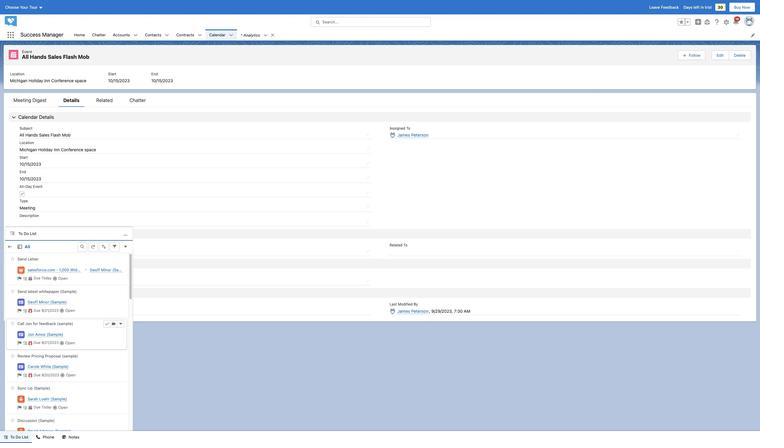 Task type: vqa. For each thing, say whether or not it's contained in the screenshot.
text error icon inside the Review Pricing Proposal (sample) element
yes



Task type: locate. For each thing, give the bounding box(es) containing it.
open right '9/20/2023'
[[66, 373, 76, 378]]

geoff inside send letter element
[[90, 267, 100, 272]]

1 horizontal spatial do
[[24, 231, 29, 236]]

0 vertical spatial minor
[[101, 267, 111, 272]]

contacts list item
[[141, 29, 173, 41]]

open down the sarah loehr (sample) link
[[58, 405, 68, 410]]

all up send letter
[[25, 244, 30, 249]]

flash down home link
[[63, 54, 77, 60]]

1 vertical spatial information
[[36, 290, 61, 296]]

1 horizontal spatial geoff
[[90, 267, 100, 272]]

0 vertical spatial chatter link
[[89, 29, 109, 41]]

system
[[18, 290, 34, 296]]

0 vertical spatial inn
[[44, 78, 50, 83]]

do up name
[[24, 231, 29, 236]]

0 horizontal spatial 9/29/2023,
[[61, 309, 83, 314]]

1 horizontal spatial 9/29/2023,
[[432, 309, 453, 314]]

2 due 9/21/2023 from the top
[[34, 341, 59, 345]]

start for start
[[20, 155, 28, 160]]

list containing michigan holiday inn conference space
[[4, 65, 756, 89]]

1 due today from the top
[[34, 276, 52, 281]]

jon amos (sample)
[[28, 332, 63, 337]]

today inside send letter element
[[41, 276, 52, 281]]

information inside system information dropdown button
[[36, 290, 61, 296]]

0 horizontal spatial end
[[20, 170, 26, 174]]

location for location
[[20, 141, 34, 145]]

due today down salesforce.com
[[34, 276, 52, 281]]

today
[[41, 276, 52, 281], [41, 405, 52, 410]]

minor right widgets
[[101, 267, 111, 272]]

0 horizontal spatial geoff
[[28, 300, 38, 305]]

am for last modified by
[[464, 309, 470, 314]]

1 9/29/2023, from the left
[[61, 309, 83, 314]]

calendar up subject
[[18, 114, 38, 120]]

to do list button
[[0, 431, 32, 443]]

today for sync up (sample)
[[41, 405, 52, 410]]

due 9/21/2023 up call jon for feedback (sample)
[[34, 308, 59, 313]]

1 horizontal spatial calendar
[[209, 32, 226, 37]]

to do list down david
[[10, 435, 28, 440]]

2 7:30 from the left
[[454, 309, 463, 314]]

text default image
[[165, 33, 169, 37], [198, 33, 202, 37], [229, 33, 233, 37], [264, 33, 268, 37], [10, 231, 15, 235], [23, 276, 27, 281], [53, 276, 57, 281], [23, 309, 27, 313], [60, 309, 64, 313], [23, 341, 27, 345], [60, 373, 65, 378], [17, 406, 22, 410], [23, 406, 27, 410], [28, 406, 32, 410], [4, 435, 8, 439]]

3 due from the top
[[34, 341, 40, 345]]

meeting digest
[[14, 97, 46, 103]]

1 vertical spatial to do list
[[10, 435, 28, 440]]

location down subject
[[20, 141, 34, 145]]

1 vertical spatial (sample)
[[62, 354, 78, 359]]

1 vertical spatial event
[[33, 184, 42, 189]]

meeting for meeting digest
[[14, 97, 31, 103]]

1 text error image from the top
[[28, 309, 32, 313]]

widgets
[[70, 267, 85, 272]]

1 horizontal spatial inn
[[54, 147, 60, 152]]

end for end 10/15/2023
[[151, 72, 158, 76]]

related to button
[[9, 229, 751, 239]]

0 horizontal spatial am
[[94, 309, 100, 314]]

all button
[[15, 242, 30, 252]]

0 horizontal spatial start
[[20, 155, 28, 160]]

1 vertical spatial chatter link
[[125, 97, 151, 107]]

due right 14,
[[34, 276, 40, 281]]

calendar left * at left
[[209, 32, 226, 37]]

at
[[46, 279, 50, 284]]

due 9/21/2023
[[34, 308, 59, 313], [34, 341, 59, 345]]

type
[[20, 199, 28, 203]]

event right day
[[33, 184, 42, 189]]

flash up michigan holiday inn conference space
[[51, 132, 61, 138]]

james peterson up call jon for feedback (sample)
[[27, 309, 58, 314]]

1 horizontal spatial related to
[[390, 243, 408, 247]]

location inside location michigan holiday inn conference space
[[10, 72, 24, 76]]

1 vertical spatial geoff minor (sample) link
[[28, 299, 67, 305]]

sales down calendar details
[[39, 132, 50, 138]]

0 horizontal spatial list
[[22, 435, 28, 440]]

michigan up meeting digest
[[10, 78, 27, 83]]

by right 'modified'
[[414, 302, 418, 307]]

7:30 for created by
[[84, 309, 93, 314]]

all down success
[[22, 54, 29, 60]]

today inside sync up (sample) element
[[41, 405, 52, 410]]

flash
[[63, 54, 77, 60], [51, 132, 61, 138]]

9/21/2023 down jon amos (sample) link
[[41, 341, 59, 345]]

0 vertical spatial do
[[24, 231, 29, 236]]

michigan down subject
[[20, 147, 37, 152]]

1 vertical spatial send
[[17, 289, 27, 294]]

group containing follow
[[678, 50, 751, 61]]

2 today from the top
[[41, 405, 52, 410]]

0 vertical spatial location
[[10, 72, 24, 76]]

to inside dropdown button
[[36, 231, 41, 237]]

0 horizontal spatial geoff minor (sample) link
[[28, 299, 67, 305]]

7:30 for last modified by
[[454, 309, 463, 314]]

end inside end 10/15/2023
[[151, 72, 158, 76]]

flash inside "event all hands sales flash mob"
[[63, 54, 77, 60]]

event down success
[[22, 49, 32, 54]]

start up related link
[[108, 72, 116, 76]]

1 horizontal spatial minor
[[101, 267, 111, 272]]

peterson for created by
[[41, 309, 58, 314]]

2 am from the left
[[464, 309, 470, 314]]

information up salesforce.com
[[32, 261, 57, 266]]

1 vertical spatial minor
[[39, 300, 49, 305]]

0 horizontal spatial related to
[[18, 231, 41, 237]]

send letter
[[17, 257, 39, 262]]

inn up digest
[[44, 78, 50, 83]]

to do list dialog
[[5, 227, 133, 443]]

james for modified
[[398, 309, 410, 314]]

1,000
[[59, 267, 69, 272]]

2 9/21/2023 from the top
[[41, 341, 59, 345]]

, for last modified by
[[429, 309, 430, 314]]

1 am from the left
[[94, 309, 100, 314]]

inn down all hands sales flash mob
[[54, 147, 60, 152]]

due for for
[[34, 341, 40, 345]]

9/21/2023 for minor
[[41, 308, 59, 313]]

send latest whitepaper (sample) link
[[17, 289, 77, 294]]

minor inside send letter element
[[101, 267, 111, 272]]

- right '1,000'
[[85, 267, 87, 272]]

related link
[[91, 97, 118, 107]]

(sample) right proposal
[[62, 354, 78, 359]]

start up all- on the left top
[[20, 155, 28, 160]]

edit button
[[712, 51, 729, 60]]

, 9/29/2023, 7:30 am for last modified by
[[429, 309, 470, 314]]

day
[[25, 184, 32, 189]]

open for (sample)
[[65, 308, 75, 313]]

hands inside "event all hands sales flash mob"
[[30, 54, 47, 60]]

due right text error icon
[[34, 341, 40, 345]]

0 horizontal spatial 7:30
[[84, 309, 93, 314]]

1 horizontal spatial start
[[108, 72, 116, 76]]

text error image down carole
[[28, 373, 32, 378]]

0 horizontal spatial do
[[16, 435, 21, 440]]

1 vertical spatial geoff minor (sample)
[[28, 300, 67, 305]]

5 due from the top
[[34, 405, 40, 410]]

to inside 'dialog'
[[18, 231, 23, 236]]

0 vertical spatial geoff minor (sample) link
[[90, 267, 129, 273]]

1 horizontal spatial geoff minor (sample) link
[[90, 267, 129, 273]]

due inside sync up (sample) element
[[34, 405, 40, 410]]

10
[[736, 17, 739, 21]]

to do list
[[18, 231, 36, 236], [10, 435, 28, 440]]

0 vertical spatial michigan
[[10, 78, 27, 83]]

1 horizontal spatial mob
[[78, 54, 89, 60]]

text error image inside the review pricing proposal (sample) element
[[28, 373, 32, 378]]

do inside button
[[16, 435, 21, 440]]

1 vertical spatial related to
[[390, 243, 408, 247]]

0 vertical spatial hands
[[30, 54, 47, 60]]

sync up (sample)
[[17, 386, 50, 391]]

0 vertical spatial mob
[[78, 54, 89, 60]]

1 vertical spatial today
[[41, 405, 52, 410]]

pricing
[[31, 354, 44, 359]]

1 horizontal spatial , 9/29/2023, 7:30 am
[[429, 309, 470, 314]]

to do list inside button
[[10, 435, 28, 440]]

2 , from the left
[[429, 309, 430, 314]]

,
[[59, 309, 60, 314], [429, 309, 430, 314]]

michigan
[[10, 78, 27, 83], [20, 147, 37, 152]]

1 horizontal spatial ,
[[429, 309, 430, 314]]

open inside the review pricing proposal (sample) element
[[66, 373, 76, 378]]

list for home link
[[4, 65, 756, 89]]

do inside 'dialog'
[[24, 231, 29, 236]]

location up meeting digest
[[10, 72, 24, 76]]

choose your tour button
[[5, 2, 43, 12]]

digest
[[32, 97, 46, 103]]

event inside "event all hands sales flash mob"
[[22, 49, 32, 54]]

1 due 9/21/2023 from the top
[[34, 308, 59, 313]]

1 horizontal spatial by
[[414, 302, 418, 307]]

2 vertical spatial all
[[25, 244, 30, 249]]

information down at
[[36, 290, 61, 296]]

due 9/21/2023 down jon amos (sample) link
[[34, 341, 59, 345]]

sales
[[48, 54, 62, 60], [39, 132, 50, 138]]

am for created by
[[94, 309, 100, 314]]

2 text error image from the top
[[28, 373, 32, 378]]

details
[[63, 97, 79, 103], [39, 114, 54, 120]]

calendar inside calendar link
[[209, 32, 226, 37]]

last
[[390, 302, 397, 307]]

james for to
[[398, 132, 410, 138]]

james down created by
[[27, 309, 40, 314]]

by right created
[[34, 302, 38, 307]]

1 today from the top
[[41, 276, 52, 281]]

jon left the for
[[25, 321, 32, 326]]

, 9/29/2023, 7:30 am
[[59, 309, 100, 314], [429, 309, 470, 314]]

minor inside send latest whitepaper (sample) element
[[39, 300, 49, 305]]

related to
[[18, 231, 41, 237], [390, 243, 408, 247]]

james peterson for to
[[398, 132, 429, 138]]

1 vertical spatial 9/21/2023
[[41, 341, 59, 345]]

1 vertical spatial due 9/21/2023
[[34, 341, 59, 345]]

0 vertical spatial end
[[151, 72, 158, 76]]

due down carole
[[34, 373, 40, 377]]

0 vertical spatial flash
[[63, 54, 77, 60]]

0 vertical spatial send
[[17, 257, 27, 262]]

2 due from the top
[[34, 308, 40, 313]]

1 vertical spatial all
[[20, 132, 24, 138]]

1 vertical spatial list
[[22, 435, 28, 440]]

james peterson link down assigned to on the right top
[[398, 132, 429, 138]]

holiday down all hands sales flash mob
[[38, 147, 53, 152]]

peterson for assigned to
[[411, 132, 429, 138]]

group
[[678, 18, 691, 26], [678, 50, 751, 61]]

conference
[[51, 78, 74, 83], [61, 147, 83, 152]]

0 vertical spatial geoff minor (sample)
[[90, 267, 129, 272]]

due for (sample)
[[34, 405, 40, 410]]

0 vertical spatial geoff
[[90, 267, 100, 272]]

open inside call jon for feedback (sample) element
[[65, 340, 75, 345]]

send left letter
[[17, 257, 27, 262]]

mob down home link
[[78, 54, 89, 60]]

open for feedback
[[65, 340, 75, 345]]

due 9/21/2023 inside send latest whitepaper (sample) element
[[34, 308, 59, 313]]

0 horizontal spatial , 9/29/2023, 7:30 am
[[59, 309, 100, 314]]

1 vertical spatial flash
[[51, 132, 61, 138]]

0 horizontal spatial by
[[34, 302, 38, 307]]

in
[[701, 5, 704, 10]]

list inside to do list button
[[22, 435, 28, 440]]

related down related to dropdown button
[[390, 243, 403, 247]]

1 vertical spatial meeting
[[20, 205, 35, 210]]

james
[[398, 132, 410, 138], [27, 309, 40, 314], [398, 309, 410, 314]]

text default image inside contacts list item
[[165, 33, 169, 37]]

due inside call jon for feedback (sample) element
[[34, 341, 40, 345]]

0 horizontal spatial chatter
[[92, 32, 106, 37]]

- left '1,000'
[[56, 267, 58, 272]]

1 vertical spatial geoff
[[28, 300, 38, 305]]

conference inside location michigan holiday inn conference space
[[51, 78, 74, 83]]

to do list up name
[[18, 231, 36, 236]]

9/29/2023, for created by
[[61, 309, 83, 314]]

amos
[[35, 332, 46, 337]]

1 horizontal spatial geoff minor (sample)
[[90, 267, 129, 272]]

0 vertical spatial start
[[108, 72, 116, 76]]

1 9/21/2023 from the top
[[41, 308, 59, 313]]

0 horizontal spatial flash
[[51, 132, 61, 138]]

due 9/21/2023 for amos
[[34, 341, 59, 345]]

all down subject
[[20, 132, 24, 138]]

information inside "other information" dropdown button
[[32, 261, 57, 266]]

9/21/2023 up feedback
[[41, 308, 59, 313]]

1 7:30 from the left
[[84, 309, 93, 314]]

minor for geoff minor (sample) link in send latest whitepaper (sample) element
[[39, 300, 49, 305]]

list for leave feedback link
[[71, 29, 760, 41]]

geoff
[[90, 267, 100, 272], [28, 300, 38, 305]]

all inside "event all hands sales flash mob"
[[22, 54, 29, 60]]

review pricing proposal (sample)
[[17, 354, 78, 359]]

do for text default icon inside to do list button
[[16, 435, 21, 440]]

due inside the review pricing proposal (sample) element
[[34, 373, 40, 377]]

1 vertical spatial mob
[[62, 132, 71, 138]]

location
[[10, 72, 24, 76], [20, 141, 34, 145]]

due 9/21/2023 inside call jon for feedback (sample) element
[[34, 341, 59, 345]]

contracts list item
[[173, 29, 206, 41]]

related down start 10/15/2023
[[96, 97, 113, 103]]

2 due today from the top
[[34, 405, 52, 410]]

james peterson
[[398, 132, 429, 138], [27, 309, 58, 314], [398, 309, 429, 314]]

0 vertical spatial information
[[32, 261, 57, 266]]

0 vertical spatial sales
[[48, 54, 62, 60]]

all inside button
[[25, 244, 30, 249]]

chatter link
[[89, 29, 109, 41], [125, 97, 151, 107]]

michigan inside location michigan holiday inn conference space
[[10, 78, 27, 83]]

james peterson down 'modified'
[[398, 309, 429, 314]]

sales up location michigan holiday inn conference space
[[48, 54, 62, 60]]

0 vertical spatial list
[[30, 231, 36, 236]]

text error image
[[28, 309, 32, 313], [28, 373, 32, 378]]

now
[[742, 5, 750, 10]]

list
[[30, 231, 36, 236], [22, 435, 28, 440]]

10/15/2023
[[108, 78, 130, 83], [151, 78, 173, 83], [20, 162, 41, 167], [20, 176, 41, 181]]

due today inside send letter element
[[34, 276, 52, 281]]

calendar inside calendar details dropdown button
[[18, 114, 38, 120]]

start inside start 10/15/2023
[[108, 72, 116, 76]]

to do list for text default icon inside to do list button
[[10, 435, 28, 440]]

all for all
[[25, 244, 30, 249]]

calendar for calendar details
[[18, 114, 38, 120]]

hands down subject
[[25, 132, 38, 138]]

send
[[17, 257, 27, 262], [17, 289, 27, 294]]

0 horizontal spatial event
[[22, 49, 32, 54]]

2 send from the top
[[17, 289, 27, 294]]

0 vertical spatial holiday
[[29, 78, 43, 83]]

contacts link
[[141, 29, 165, 41]]

do down discussion
[[16, 435, 21, 440]]

mob up michigan holiday inn conference space
[[62, 132, 71, 138]]

geoff minor (sample) link inside send latest whitepaper (sample) element
[[28, 299, 67, 305]]

due down created by
[[34, 308, 40, 313]]

to do list inside 'dialog'
[[18, 231, 36, 236]]

send for send latest whitepaper (sample)
[[17, 289, 27, 294]]

meeting digest link
[[9, 97, 51, 107]]

text default image inside accounts list item
[[134, 33, 138, 37]]

jon up text error icon
[[28, 332, 34, 337]]

4 due from the top
[[34, 373, 40, 377]]

description
[[20, 213, 39, 218]]

due down "sarah"
[[34, 405, 40, 410]]

1 horizontal spatial flash
[[63, 54, 77, 60]]

0 vertical spatial due 9/21/2023
[[34, 308, 59, 313]]

2 9/29/2023, from the left
[[432, 309, 453, 314]]

james peterson for modified
[[398, 309, 429, 314]]

end for end
[[20, 170, 26, 174]]

james peterson link up call jon for feedback (sample)
[[27, 309, 58, 314]]

list up all button
[[30, 231, 36, 236]]

1 vertical spatial text error image
[[28, 373, 32, 378]]

text default image inside sync up (sample) element
[[53, 406, 57, 410]]

1 due from the top
[[34, 276, 40, 281]]

james down last modified by
[[398, 309, 410, 314]]

open up call jon for feedback (sample) element on the left bottom of the page
[[65, 308, 75, 313]]

event
[[22, 49, 32, 54], [33, 184, 42, 189]]

list item
[[237, 29, 278, 41]]

(sample)
[[57, 321, 73, 326], [62, 354, 78, 359]]

0 vertical spatial today
[[41, 276, 52, 281]]

1 , 9/29/2023, 7:30 am from the left
[[59, 309, 100, 314]]

1 vertical spatial conference
[[61, 147, 83, 152]]

open
[[58, 276, 68, 281], [65, 308, 75, 313], [65, 340, 75, 345], [66, 373, 76, 378], [58, 405, 68, 410]]

1 horizontal spatial end
[[151, 72, 158, 76]]

2 , 9/29/2023, 7:30 am from the left
[[429, 309, 470, 314]]

end
[[151, 72, 158, 76], [20, 170, 26, 174]]

text default image inside phone button
[[36, 435, 40, 439]]

james down assigned to on the right top
[[398, 132, 410, 138]]

, for created by
[[59, 309, 60, 314]]

mob inside "event all hands sales flash mob"
[[78, 54, 89, 60]]

related up name
[[18, 231, 35, 237]]

0 vertical spatial space
[[75, 78, 86, 83]]

due today down loehr
[[34, 405, 52, 410]]

chatter right home in the top of the page
[[92, 32, 106, 37]]

jon
[[25, 321, 32, 326], [28, 332, 34, 337]]

open up the review pricing proposal (sample) element
[[65, 340, 75, 345]]

text default image
[[271, 33, 275, 37], [134, 33, 138, 37], [17, 244, 22, 249], [17, 276, 22, 281], [28, 276, 32, 281], [17, 309, 22, 313], [17, 341, 22, 345], [60, 341, 64, 345], [17, 373, 22, 378], [23, 373, 27, 378], [53, 406, 57, 410], [36, 435, 40, 439], [62, 435, 66, 439]]

related to up name
[[18, 231, 41, 237]]

0 horizontal spatial minor
[[39, 300, 49, 305]]

james peterson link for modified
[[398, 309, 429, 314]]

review pricing proposal (sample) element
[[6, 351, 127, 382]]

1 vertical spatial calendar
[[18, 114, 38, 120]]

holiday up digest
[[29, 78, 43, 83]]

geoff right widgets
[[90, 267, 100, 272]]

open inside send latest whitepaper (sample) element
[[65, 308, 75, 313]]

due inside send latest whitepaper (sample) element
[[34, 308, 40, 313]]

text error image down created by
[[28, 309, 32, 313]]

other information
[[18, 261, 57, 266]]

minor for geoff minor (sample) link within the send letter element
[[101, 267, 111, 272]]

name
[[20, 243, 29, 247]]

due today inside sync up (sample) element
[[34, 405, 52, 410]]

sync up (sample) link
[[17, 386, 50, 391]]

proposal
[[45, 354, 61, 359]]

0 horizontal spatial details
[[39, 114, 54, 120]]

text error image inside send latest whitepaper (sample) element
[[28, 309, 32, 313]]

james peterson down assigned to on the right top
[[398, 132, 429, 138]]

geoff minor (sample) inside send letter element
[[90, 267, 129, 272]]

do
[[24, 231, 29, 236], [16, 435, 21, 440]]

details inside dropdown button
[[39, 114, 54, 120]]

9/21/2023 inside call jon for feedback (sample) element
[[41, 341, 59, 345]]

0 vertical spatial calendar
[[209, 32, 226, 37]]

list containing home
[[71, 29, 760, 41]]

0 vertical spatial event
[[22, 49, 32, 54]]

information for other information
[[32, 261, 57, 266]]

0 vertical spatial jon
[[25, 321, 32, 326]]

0 vertical spatial related
[[96, 97, 113, 103]]

send down oct
[[17, 289, 27, 294]]

leave
[[650, 5, 660, 10]]

hands down success manager
[[30, 54, 47, 60]]

(sample) right feedback
[[57, 321, 73, 326]]

calendar
[[209, 32, 226, 37], [18, 114, 38, 120]]

0 vertical spatial conference
[[51, 78, 74, 83]]

system information button
[[9, 288, 751, 298]]

open down the salesforce.com - 1,000 widgets (sample) link
[[58, 276, 68, 281]]

meeting left digest
[[14, 97, 31, 103]]

related to down related to dropdown button
[[390, 243, 408, 247]]

0 vertical spatial all
[[22, 54, 29, 60]]

meeting down type
[[20, 205, 35, 210]]

geoff down "latest"
[[28, 300, 38, 305]]

list
[[71, 29, 760, 41], [4, 65, 756, 89]]

james peterson link for by
[[27, 309, 58, 314]]

call jon for feedback (sample) link
[[17, 321, 73, 326]]

1 send from the top
[[17, 257, 27, 262]]

accounts list item
[[109, 29, 141, 41]]

1 horizontal spatial -
[[85, 267, 87, 272]]

1 horizontal spatial list
[[30, 231, 36, 236]]

1 vertical spatial due today
[[34, 405, 52, 410]]

9/21/2023 inside send latest whitepaper (sample) element
[[41, 308, 59, 313]]

created by
[[20, 302, 38, 307]]

james peterson link down 'modified'
[[398, 309, 429, 314]]

0 horizontal spatial geoff minor (sample)
[[28, 300, 67, 305]]

space
[[75, 78, 86, 83], [84, 147, 96, 152]]

follow
[[689, 53, 701, 58]]

related to inside dropdown button
[[18, 231, 41, 237]]

1 vertical spatial holiday
[[38, 147, 53, 152]]

text default image inside to do list link
[[10, 231, 15, 235]]

chatter down start 10/15/2023
[[130, 97, 146, 103]]

0 vertical spatial text error image
[[28, 309, 32, 313]]

accounts link
[[109, 29, 134, 41]]

meeting
[[14, 97, 31, 103], [20, 205, 35, 210]]

1 , from the left
[[59, 309, 60, 314]]

due today for send letter
[[34, 276, 52, 281]]

minor down system information at the left of the page
[[39, 300, 49, 305]]

to do list for text default icon within to do list link
[[18, 231, 36, 236]]

1 vertical spatial hands
[[25, 132, 38, 138]]

holiday
[[29, 78, 43, 83], [38, 147, 53, 152]]

list down david
[[22, 435, 28, 440]]

am
[[94, 309, 100, 314], [464, 309, 470, 314]]

0 horizontal spatial calendar
[[18, 114, 38, 120]]

1 vertical spatial details
[[39, 114, 54, 120]]

0 horizontal spatial ,
[[59, 309, 60, 314]]

1 by from the left
[[34, 302, 38, 307]]

(sample) for sync up (sample) link at the bottom of the page
[[34, 386, 50, 391]]



Task type: describe. For each thing, give the bounding box(es) containing it.
1 vertical spatial michigan
[[20, 147, 37, 152]]

leave feedback
[[650, 5, 679, 10]]

all for all hands sales flash mob
[[20, 132, 24, 138]]

tour
[[29, 5, 37, 10]]

today for send letter
[[41, 276, 52, 281]]

james peterson link for to
[[398, 132, 429, 138]]

(sample) for the sarah loehr (sample) link
[[51, 397, 67, 401]]

analytics
[[244, 33, 260, 37]]

modified
[[398, 302, 413, 307]]

sync up (sample) element
[[6, 383, 127, 414]]

reminder set
[[20, 273, 42, 277]]

discussion (sample) link
[[17, 418, 55, 423]]

latest
[[28, 289, 38, 294]]

carole
[[28, 364, 39, 369]]

james peterson for by
[[27, 309, 58, 314]]

(sample) for geoff minor (sample) link in send latest whitepaper (sample) element
[[50, 300, 67, 305]]

sarah loehr (sample)
[[28, 397, 67, 401]]

discussion
[[17, 418, 37, 423]]

buy now
[[734, 5, 750, 10]]

subject
[[20, 126, 32, 130]]

related inside dropdown button
[[18, 231, 35, 237]]

to do list link
[[5, 227, 133, 241]]

open inside sync up (sample) element
[[58, 405, 68, 410]]

location michigan holiday inn conference space
[[10, 72, 86, 83]]

meeting for meeting
[[20, 205, 35, 210]]

true image
[[20, 191, 25, 196]]

2 vertical spatial related
[[390, 243, 403, 247]]

* analytics
[[241, 33, 260, 37]]

1 vertical spatial space
[[84, 147, 96, 152]]

peterson for last modified by
[[411, 309, 429, 314]]

due inside send letter element
[[34, 276, 40, 281]]

david adelson (sample) link
[[28, 429, 71, 434]]

james for by
[[27, 309, 40, 314]]

text default image inside list item
[[264, 33, 268, 37]]

due for proposal
[[34, 373, 40, 377]]

(sample) for jon amos (sample) link
[[47, 332, 63, 337]]

system information
[[18, 290, 61, 296]]

up
[[27, 386, 33, 391]]

send for send letter
[[17, 257, 27, 262]]

oct
[[20, 279, 27, 284]]

salesforce.com - 1,000 widgets (sample)
[[28, 267, 103, 272]]

due today for sync up (sample)
[[34, 405, 52, 410]]

information for system information
[[36, 290, 61, 296]]

10 button
[[733, 17, 741, 26]]

success
[[20, 32, 41, 38]]

due for whitepaper
[[34, 308, 40, 313]]

days left in trial
[[684, 5, 712, 10]]

1 vertical spatial chatter
[[130, 97, 146, 103]]

adelson
[[39, 429, 54, 434]]

reminder
[[20, 273, 36, 277]]

(sample) inside review pricing proposal (sample) link
[[62, 354, 78, 359]]

trial
[[705, 5, 712, 10]]

text error image
[[28, 341, 32, 345]]

text error image for geoff minor (sample)
[[28, 309, 32, 313]]

buy
[[734, 5, 741, 10]]

1 vertical spatial jon
[[28, 332, 34, 337]]

home link
[[71, 29, 89, 41]]

discussion (sample) element
[[6, 416, 127, 443]]

geoff inside send latest whitepaper (sample) element
[[28, 300, 38, 305]]

list inside to do list link
[[30, 231, 36, 236]]

carole white (sample)
[[28, 364, 69, 369]]

list item containing *
[[237, 29, 278, 41]]

, 9/29/2023, 7:30 am for created by
[[59, 309, 100, 314]]

success manager
[[20, 32, 63, 38]]

delete
[[734, 53, 746, 58]]

holiday inside location michigan holiday inn conference space
[[29, 78, 43, 83]]

*
[[241, 33, 242, 37]]

delete button
[[729, 51, 751, 60]]

letter
[[28, 257, 39, 262]]

calendar link
[[206, 29, 229, 41]]

assigned
[[390, 126, 405, 130]]

calendar list item
[[206, 29, 237, 41]]

text default image inside to do list button
[[4, 435, 8, 439]]

send letter element
[[6, 254, 129, 285]]

text error image for carole white (sample)
[[28, 373, 32, 378]]

location for location michigan holiday inn conference space
[[10, 72, 24, 76]]

(sample) for carole white (sample) link
[[52, 364, 69, 369]]

(sample) for david adelson (sample) link
[[55, 429, 71, 434]]

2 by from the left
[[414, 302, 418, 307]]

chatter inside list
[[92, 32, 106, 37]]

sarah
[[28, 397, 38, 401]]

text default image inside contracts 'list item'
[[198, 33, 202, 37]]

contracts
[[176, 32, 194, 37]]

choose
[[5, 5, 19, 10]]

text default image inside all button
[[17, 244, 22, 249]]

sarah loehr (sample) link
[[28, 396, 67, 402]]

for
[[33, 321, 38, 326]]

discussion (sample)
[[17, 418, 55, 423]]

text default image inside notes button
[[62, 435, 66, 439]]

manager
[[42, 32, 63, 38]]

start for start 10/15/2023
[[108, 72, 116, 76]]

end 10/15/2023
[[151, 72, 173, 83]]

other information button
[[9, 259, 751, 268]]

9/21/2023 for amos
[[41, 341, 59, 345]]

14,
[[28, 279, 33, 284]]

due 9/21/2023 for minor
[[34, 308, 59, 313]]

salesforce.com - 1,000 widgets (sample) link
[[28, 267, 103, 273]]

accounts
[[113, 32, 130, 37]]

white
[[40, 364, 51, 369]]

sync
[[17, 386, 26, 391]]

phone button
[[33, 431, 58, 443]]

text default image inside the review pricing proposal (sample) element
[[60, 373, 65, 378]]

feedback
[[39, 321, 56, 326]]

(sample) inside call jon for feedback (sample) link
[[57, 321, 73, 326]]

all-day event
[[20, 184, 42, 189]]

search... button
[[311, 17, 431, 27]]

0 vertical spatial details
[[63, 97, 79, 103]]

space inside location michigan holiday inn conference space
[[75, 78, 86, 83]]

0 horizontal spatial -
[[56, 267, 58, 272]]

sales inside "event all hands sales flash mob"
[[48, 54, 62, 60]]

whitepaper
[[39, 289, 59, 294]]

text default image inside calendar list item
[[229, 33, 233, 37]]

review pricing proposal (sample) link
[[17, 354, 78, 359]]

1 horizontal spatial related
[[96, 97, 113, 103]]

jon amos (sample) link
[[28, 332, 63, 338]]

event all hands sales flash mob
[[22, 49, 89, 60]]

0 horizontal spatial chatter link
[[89, 29, 109, 41]]

am
[[61, 279, 67, 284]]

edit
[[717, 53, 724, 58]]

send latest whitepaper (sample) element
[[6, 287, 127, 318]]

open inside send letter element
[[58, 276, 68, 281]]

calendar for calendar
[[209, 32, 226, 37]]

contracts link
[[173, 29, 198, 41]]

open for (sample)
[[66, 373, 76, 378]]

oct 14, 2023 at 8:00 am
[[20, 279, 67, 284]]

home
[[74, 32, 85, 37]]

review
[[17, 354, 30, 359]]

set
[[37, 273, 42, 277]]

calendar details
[[18, 114, 54, 120]]

created
[[20, 302, 33, 307]]

salesforce.com
[[28, 267, 55, 272]]

follow button
[[678, 50, 706, 60]]

last modified by
[[390, 302, 418, 307]]

contacts
[[145, 32, 161, 37]]

geoff minor (sample) inside send latest whitepaper (sample) element
[[28, 300, 67, 305]]

david adelson (sample)
[[28, 429, 71, 434]]

1 horizontal spatial event
[[33, 184, 42, 189]]

all hands sales flash mob
[[20, 132, 71, 138]]

8:00
[[51, 279, 60, 284]]

geoff minor (sample) link inside send letter element
[[90, 267, 129, 273]]

feedback
[[661, 5, 679, 10]]

text default image inside list item
[[271, 33, 275, 37]]

(sample) for geoff minor (sample) link within the send letter element
[[112, 267, 129, 272]]

buy now button
[[729, 2, 756, 12]]

all-
[[20, 184, 25, 189]]

to inside button
[[10, 435, 15, 440]]

assigned to
[[390, 126, 410, 130]]

9/29/2023, for last modified by
[[432, 309, 453, 314]]

details link
[[59, 97, 84, 107]]

other
[[18, 261, 31, 266]]

do for text default icon within to do list link
[[24, 231, 29, 236]]

calendar details button
[[9, 112, 751, 122]]

0 vertical spatial group
[[678, 18, 691, 26]]

call jon for feedback (sample) element
[[6, 319, 127, 350]]

days
[[684, 5, 693, 10]]

inn inside location michigan holiday inn conference space
[[44, 78, 50, 83]]

1 vertical spatial sales
[[39, 132, 50, 138]]



